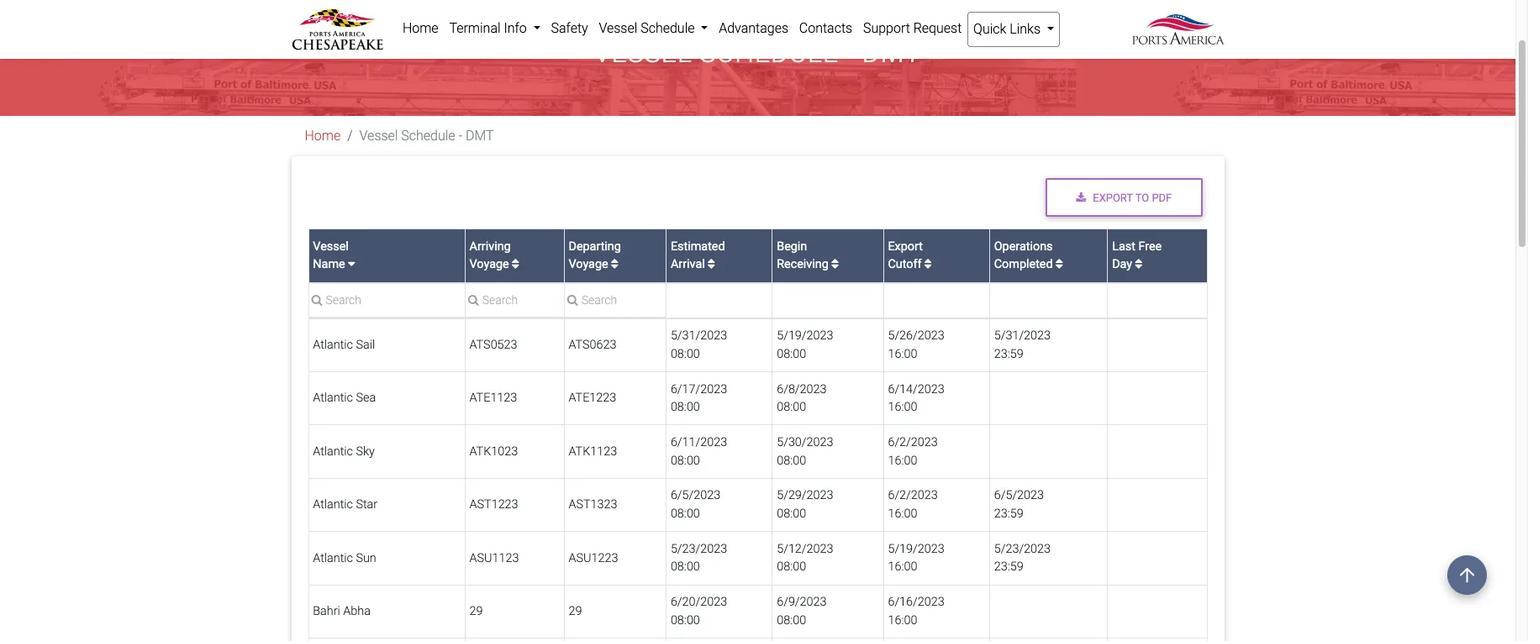 Task type: vqa. For each thing, say whether or not it's contained in the screenshot.


Task type: describe. For each thing, give the bounding box(es) containing it.
5/30/2023
[[777, 436, 834, 450]]

sun
[[356, 551, 377, 566]]

23:59 for 5/31/2023 23:59
[[995, 347, 1024, 361]]

6/20/2023
[[671, 596, 728, 610]]

16:00 for 5/30/2023 08:00
[[888, 454, 918, 468]]

bahri
[[313, 605, 340, 619]]

support request
[[864, 20, 962, 36]]

arriving voyage
[[470, 239, 512, 272]]

6/2/2023 for 5/30/2023 08:00
[[888, 436, 938, 450]]

08:00 for 6/20/2023 08:00
[[671, 614, 700, 628]]

5/26/2023 16:00
[[888, 329, 945, 361]]

atlantic sea
[[313, 391, 376, 406]]

6/11/2023
[[671, 436, 728, 450]]

5/30/2023 08:00
[[777, 436, 834, 468]]

abha
[[343, 605, 371, 619]]

estimated
[[671, 239, 725, 254]]

08:00 for 5/30/2023 08:00
[[777, 454, 807, 468]]

6/5/2023 08:00
[[671, 489, 721, 521]]

5/29/2023 08:00
[[777, 489, 834, 521]]

vessel schedule
[[599, 20, 698, 36]]

free
[[1139, 239, 1162, 254]]

atlantic for atlantic star
[[313, 498, 353, 512]]

atlantic sky
[[313, 445, 375, 459]]

receiving
[[777, 258, 829, 272]]

ate1123
[[470, 391, 517, 406]]

terminal info link
[[444, 12, 546, 45]]

6/16/2023 16:00
[[888, 596, 945, 628]]

asu1123
[[470, 551, 519, 566]]

1 horizontal spatial dmt
[[863, 37, 922, 69]]

begin receiving
[[777, 239, 829, 272]]

23:59 for 6/5/2023 23:59
[[995, 507, 1024, 521]]

5/23/2023 23:59
[[995, 542, 1051, 575]]

6/14/2023 16:00
[[888, 382, 945, 415]]

08:00 for 5/12/2023 08:00
[[777, 560, 807, 575]]

name
[[313, 258, 345, 272]]

08:00 for 6/5/2023 08:00
[[671, 507, 700, 521]]

6/9/2023
[[777, 596, 827, 610]]

5/31/2023 23:59
[[995, 329, 1051, 361]]

ats0623
[[569, 338, 617, 352]]

16:00 for 6/9/2023 08:00
[[888, 614, 918, 628]]

5/19/2023 for 16:00
[[888, 542, 945, 556]]

1 29 from the left
[[470, 605, 483, 619]]

ats0523
[[470, 338, 518, 352]]

6/17/2023 08:00
[[671, 382, 728, 415]]

advantages
[[719, 20, 789, 36]]

16:00 for 5/12/2023 08:00
[[888, 560, 918, 575]]

08:00 for 6/11/2023 08:00
[[671, 454, 700, 468]]

5/31/2023 08:00
[[671, 329, 728, 361]]

links
[[1010, 21, 1041, 37]]

advantages link
[[714, 12, 794, 45]]

08:00 for 6/9/2023 08:00
[[777, 614, 807, 628]]

support request link
[[858, 12, 968, 45]]

safety link
[[546, 12, 594, 45]]

voyage for arriving voyage
[[470, 258, 509, 272]]

asu1223
[[569, 551, 618, 566]]

bahri abha
[[313, 605, 371, 619]]

5/31/2023 for 23:59
[[995, 329, 1051, 343]]

contacts
[[799, 20, 853, 36]]

cutoff
[[888, 258, 922, 272]]

6/16/2023
[[888, 596, 945, 610]]

5/23/2023 for 23:59
[[995, 542, 1051, 556]]

1 horizontal spatial -
[[847, 37, 855, 69]]

atlantic sail
[[313, 338, 375, 352]]

5/19/2023 08:00
[[777, 329, 834, 361]]

pdf
[[1152, 191, 1172, 204]]

begin
[[777, 239, 807, 254]]

export for export cutoff
[[888, 239, 923, 254]]

0 horizontal spatial vessel schedule - dmt
[[360, 128, 494, 144]]

export to pdf
[[1093, 191, 1172, 204]]

safety
[[551, 20, 588, 36]]

voyage for departing voyage
[[569, 258, 608, 272]]

6/8/2023 08:00
[[777, 382, 827, 415]]

5/12/2023 08:00
[[777, 542, 834, 575]]

star
[[356, 498, 378, 512]]

home for the left home link
[[305, 128, 341, 144]]

1 horizontal spatial schedule
[[641, 20, 695, 36]]



Task type: locate. For each thing, give the bounding box(es) containing it.
voyage
[[470, 258, 509, 272], [569, 258, 608, 272]]

6/2/2023 16:00 for 5/29/2023
[[888, 489, 938, 521]]

-
[[847, 37, 855, 69], [459, 128, 463, 144]]

ast1323
[[569, 498, 618, 512]]

export up cutoff
[[888, 239, 923, 254]]

08:00 inside 6/5/2023 08:00
[[671, 507, 700, 521]]

6/8/2023
[[777, 382, 827, 397]]

1 vertical spatial 6/2/2023
[[888, 489, 938, 503]]

1 horizontal spatial 5/23/2023
[[995, 542, 1051, 556]]

08:00 down 6/20/2023
[[671, 614, 700, 628]]

1 23:59 from the top
[[995, 347, 1024, 361]]

0 horizontal spatial 6/5/2023
[[671, 489, 721, 503]]

1 6/5/2023 from the left
[[671, 489, 721, 503]]

2 atlantic from the top
[[313, 391, 353, 406]]

6/2/2023 up 5/19/2023 16:00
[[888, 489, 938, 503]]

terminal info
[[449, 20, 530, 36]]

6/2/2023 16:00 down 6/14/2023 16:00
[[888, 436, 938, 468]]

1 16:00 from the top
[[888, 347, 918, 361]]

sky
[[356, 445, 375, 459]]

5/31/2023 down the completed
[[995, 329, 1051, 343]]

08:00 for 5/23/2023 08:00
[[671, 560, 700, 575]]

1 5/23/2023 from the left
[[671, 542, 728, 556]]

atlantic for atlantic sky
[[313, 445, 353, 459]]

23:59 for 5/23/2023 23:59
[[995, 560, 1024, 575]]

0 horizontal spatial home link
[[305, 128, 341, 144]]

5/29/2023
[[777, 489, 834, 503]]

0 vertical spatial vessel schedule - dmt
[[594, 37, 922, 69]]

2 29 from the left
[[569, 605, 582, 619]]

last
[[1113, 239, 1136, 254]]

08:00 inside 6/8/2023 08:00
[[777, 400, 807, 415]]

1 horizontal spatial export
[[1093, 191, 1133, 204]]

1 horizontal spatial vessel schedule - dmt
[[594, 37, 922, 69]]

5/23/2023 08:00
[[671, 542, 728, 575]]

voyage down the arriving
[[470, 258, 509, 272]]

0 horizontal spatial 29
[[470, 605, 483, 619]]

2 horizontal spatial schedule
[[700, 37, 839, 69]]

08:00 up 6/17/2023
[[671, 347, 700, 361]]

1 horizontal spatial home link
[[397, 12, 444, 45]]

sea
[[356, 391, 376, 406]]

1 vertical spatial 23:59
[[995, 507, 1024, 521]]

3 23:59 from the top
[[995, 560, 1024, 575]]

quick links
[[974, 21, 1044, 37]]

sail
[[356, 338, 375, 352]]

08:00 down 6/8/2023
[[777, 400, 807, 415]]

16:00 for 5/19/2023 08:00
[[888, 347, 918, 361]]

departing
[[569, 239, 621, 254]]

terminal
[[449, 20, 501, 36]]

16:00 inside 5/19/2023 16:00
[[888, 560, 918, 575]]

1 atlantic from the top
[[313, 338, 353, 352]]

0 vertical spatial export
[[1093, 191, 1133, 204]]

5/19/2023 up 6/8/2023
[[777, 329, 834, 343]]

6/5/2023 for 08:00
[[671, 489, 721, 503]]

voyage inside arriving voyage
[[470, 258, 509, 272]]

16:00 inside 6/16/2023 16:00
[[888, 614, 918, 628]]

4 atlantic from the top
[[313, 498, 353, 512]]

4 16:00 from the top
[[888, 507, 918, 521]]

6/20/2023 08:00
[[671, 596, 728, 628]]

quick
[[974, 21, 1007, 37]]

quick links link
[[968, 12, 1061, 47]]

atlantic left sail
[[313, 338, 353, 352]]

0 horizontal spatial export
[[888, 239, 923, 254]]

1 horizontal spatial 5/31/2023
[[995, 329, 1051, 343]]

1 horizontal spatial 5/19/2023
[[888, 542, 945, 556]]

0 vertical spatial 6/2/2023
[[888, 436, 938, 450]]

0 horizontal spatial home
[[305, 128, 341, 144]]

2 6/2/2023 16:00 from the top
[[888, 489, 938, 521]]

5/23/2023
[[671, 542, 728, 556], [995, 542, 1051, 556]]

5/31/2023 for 08:00
[[671, 329, 728, 343]]

1 horizontal spatial home
[[403, 20, 439, 36]]

08:00 inside 6/11/2023 08:00
[[671, 454, 700, 468]]

2 23:59 from the top
[[995, 507, 1024, 521]]

3 16:00 from the top
[[888, 454, 918, 468]]

16:00 up 6/16/2023
[[888, 560, 918, 575]]

2 6/5/2023 from the left
[[995, 489, 1044, 503]]

29 down asu1123
[[470, 605, 483, 619]]

08:00 inside 5/31/2023 08:00
[[671, 347, 700, 361]]

atlantic for atlantic sea
[[313, 391, 353, 406]]

estimated arrival
[[671, 239, 725, 272]]

atlantic left sky
[[313, 445, 353, 459]]

export to pdf link
[[1046, 179, 1203, 217]]

29
[[470, 605, 483, 619], [569, 605, 582, 619]]

6 16:00 from the top
[[888, 614, 918, 628]]

08:00 inside "5/30/2023 08:00"
[[777, 454, 807, 468]]

6/5/2023 for 23:59
[[995, 489, 1044, 503]]

6/2/2023 16:00 up 5/19/2023 16:00
[[888, 489, 938, 521]]

2 16:00 from the top
[[888, 400, 918, 415]]

0 vertical spatial 6/2/2023 16:00
[[888, 436, 938, 468]]

0 vertical spatial -
[[847, 37, 855, 69]]

atlantic star
[[313, 498, 378, 512]]

1 vertical spatial home link
[[305, 128, 341, 144]]

departing voyage
[[569, 239, 621, 272]]

atk1023
[[470, 445, 518, 459]]

info
[[504, 20, 527, 36]]

23:59 inside 5/31/2023 23:59
[[995, 347, 1024, 361]]

0 vertical spatial 23:59
[[995, 347, 1024, 361]]

6/2/2023 16:00 for 5/30/2023
[[888, 436, 938, 468]]

08:00 up 6/8/2023
[[777, 347, 807, 361]]

day
[[1113, 258, 1133, 272]]

08:00 for 5/19/2023 08:00
[[777, 347, 807, 361]]

23:59
[[995, 347, 1024, 361], [995, 507, 1024, 521], [995, 560, 1024, 575]]

1 vertical spatial export
[[888, 239, 923, 254]]

08:00 down '6/11/2023' at the bottom left of page
[[671, 454, 700, 468]]

atlantic
[[313, 338, 353, 352], [313, 391, 353, 406], [313, 445, 353, 459], [313, 498, 353, 512], [313, 551, 353, 566]]

16:00 down 6/14/2023 16:00
[[888, 454, 918, 468]]

0 vertical spatial dmt
[[863, 37, 922, 69]]

6/5/2023 down 6/11/2023 08:00
[[671, 489, 721, 503]]

home link
[[397, 12, 444, 45], [305, 128, 341, 144]]

atlantic left sun on the left
[[313, 551, 353, 566]]

3 atlantic from the top
[[313, 445, 353, 459]]

request
[[914, 20, 962, 36]]

6/11/2023 08:00
[[671, 436, 728, 468]]

5/23/2023 for 08:00
[[671, 542, 728, 556]]

08:00 for 6/8/2023 08:00
[[777, 400, 807, 415]]

1 5/31/2023 from the left
[[671, 329, 728, 343]]

16:00 inside 6/14/2023 16:00
[[888, 400, 918, 415]]

contacts link
[[794, 12, 858, 45]]

6/2/2023 down 6/14/2023 16:00
[[888, 436, 938, 450]]

home
[[403, 20, 439, 36], [305, 128, 341, 144]]

6/9/2023 08:00
[[777, 596, 827, 628]]

0 horizontal spatial 5/23/2023
[[671, 542, 728, 556]]

1 vertical spatial dmt
[[466, 128, 494, 144]]

voyage inside departing voyage
[[569, 258, 608, 272]]

0 horizontal spatial -
[[459, 128, 463, 144]]

0 horizontal spatial 5/19/2023
[[777, 329, 834, 343]]

16:00 for 5/29/2023 08:00
[[888, 507, 918, 521]]

ate1223
[[569, 391, 617, 406]]

2 5/23/2023 from the left
[[995, 542, 1051, 556]]

16:00 inside 5/26/2023 16:00
[[888, 347, 918, 361]]

5 atlantic from the top
[[313, 551, 353, 566]]

08:00 down 5/12/2023 at the right of the page
[[777, 560, 807, 575]]

2 vertical spatial schedule
[[401, 128, 455, 144]]

08:00 down 5/29/2023
[[777, 507, 807, 521]]

1 vertical spatial schedule
[[700, 37, 839, 69]]

last free day
[[1113, 239, 1162, 272]]

5 16:00 from the top
[[888, 560, 918, 575]]

0 vertical spatial home
[[403, 20, 439, 36]]

to
[[1136, 191, 1150, 204]]

support
[[864, 20, 910, 36]]

0 horizontal spatial 5/31/2023
[[671, 329, 728, 343]]

5/19/2023 up 6/16/2023
[[888, 542, 945, 556]]

23:59 inside 6/5/2023 23:59
[[995, 507, 1024, 521]]

1 vertical spatial -
[[459, 128, 463, 144]]

08:00 inside "5/29/2023 08:00"
[[777, 507, 807, 521]]

5/19/2023 16:00
[[888, 542, 945, 575]]

atlantic sun
[[313, 551, 377, 566]]

0 vertical spatial schedule
[[641, 20, 695, 36]]

6/5/2023 up 5/23/2023 23:59
[[995, 489, 1044, 503]]

atk1123
[[569, 445, 617, 459]]

arrival
[[671, 258, 705, 272]]

0 vertical spatial 5/19/2023
[[777, 329, 834, 343]]

5/31/2023 up 6/17/2023
[[671, 329, 728, 343]]

vessel schedule link
[[594, 12, 714, 45]]

export left to
[[1093, 191, 1133, 204]]

08:00 inside 5/23/2023 08:00
[[671, 560, 700, 575]]

0 horizontal spatial dmt
[[466, 128, 494, 144]]

0 horizontal spatial voyage
[[470, 258, 509, 272]]

08:00 for 5/29/2023 08:00
[[777, 507, 807, 521]]

1 vertical spatial home
[[305, 128, 341, 144]]

16:00 up 5/19/2023 16:00
[[888, 507, 918, 521]]

6/5/2023
[[671, 489, 721, 503], [995, 489, 1044, 503]]

08:00 inside 6/20/2023 08:00
[[671, 614, 700, 628]]

1 vertical spatial 5/19/2023
[[888, 542, 945, 556]]

1 vertical spatial vessel schedule - dmt
[[360, 128, 494, 144]]

5/19/2023
[[777, 329, 834, 343], [888, 542, 945, 556]]

08:00 for 6/17/2023 08:00
[[671, 400, 700, 415]]

1 6/2/2023 from the top
[[888, 436, 938, 450]]

08:00 down 6/17/2023
[[671, 400, 700, 415]]

atlantic left star
[[313, 498, 353, 512]]

6/17/2023
[[671, 382, 728, 397]]

1 6/2/2023 16:00 from the top
[[888, 436, 938, 468]]

atlantic for atlantic sun
[[313, 551, 353, 566]]

1 horizontal spatial 29
[[569, 605, 582, 619]]

0 vertical spatial home link
[[397, 12, 444, 45]]

16:00 down 6/14/2023
[[888, 400, 918, 415]]

arriving
[[470, 239, 511, 254]]

1 vertical spatial 6/2/2023 16:00
[[888, 489, 938, 521]]

5/26/2023
[[888, 329, 945, 343]]

5/23/2023 down 6/5/2023 23:59
[[995, 542, 1051, 556]]

download image
[[1076, 193, 1087, 204]]

1 horizontal spatial voyage
[[569, 258, 608, 272]]

2 6/2/2023 from the top
[[888, 489, 938, 503]]

08:00 inside the 5/19/2023 08:00
[[777, 347, 807, 361]]

completed
[[995, 258, 1053, 272]]

5/23/2023 down 6/5/2023 08:00
[[671, 542, 728, 556]]

16:00 for 6/8/2023 08:00
[[888, 400, 918, 415]]

5/31/2023
[[671, 329, 728, 343], [995, 329, 1051, 343]]

ast1223
[[470, 498, 518, 512]]

29 down asu1223 at left bottom
[[569, 605, 582, 619]]

08:00 up 6/20/2023
[[671, 560, 700, 575]]

08:00 inside the 6/17/2023 08:00
[[671, 400, 700, 415]]

2 5/31/2023 from the left
[[995, 329, 1051, 343]]

16:00 down 5/26/2023
[[888, 347, 918, 361]]

export for export to pdf
[[1093, 191, 1133, 204]]

23:59 inside 5/23/2023 23:59
[[995, 560, 1024, 575]]

08:00 down 6/9/2023
[[777, 614, 807, 628]]

08:00 down 5/30/2023 at the bottom of the page
[[777, 454, 807, 468]]

08:00 up 5/23/2023 08:00
[[671, 507, 700, 521]]

vessel name
[[313, 239, 349, 272]]

2 vertical spatial 23:59
[[995, 560, 1024, 575]]

operations
[[995, 239, 1053, 254]]

1 horizontal spatial 6/5/2023
[[995, 489, 1044, 503]]

schedule
[[641, 20, 695, 36], [700, 37, 839, 69], [401, 128, 455, 144]]

08:00 inside 6/9/2023 08:00
[[777, 614, 807, 628]]

16:00 down 6/16/2023
[[888, 614, 918, 628]]

5/12/2023
[[777, 542, 834, 556]]

08:00 for 5/31/2023 08:00
[[671, 347, 700, 361]]

vessel schedule - dmt
[[594, 37, 922, 69], [360, 128, 494, 144]]

6/2/2023 for 5/29/2023 08:00
[[888, 489, 938, 503]]

0 horizontal spatial schedule
[[401, 128, 455, 144]]

export
[[1093, 191, 1133, 204], [888, 239, 923, 254]]

go to top image
[[1448, 556, 1487, 595]]

6/14/2023
[[888, 382, 945, 397]]

atlantic for atlantic sail
[[313, 338, 353, 352]]

atlantic left sea
[[313, 391, 353, 406]]

6/5/2023 23:59
[[995, 489, 1044, 521]]

operations completed
[[995, 239, 1053, 272]]

None field
[[309, 292, 465, 318], [466, 292, 564, 318], [565, 292, 666, 318], [309, 292, 465, 318], [466, 292, 564, 318], [565, 292, 666, 318]]

08:00 inside 5/12/2023 08:00
[[777, 560, 807, 575]]

1 voyage from the left
[[470, 258, 509, 272]]

6/2/2023 16:00
[[888, 436, 938, 468], [888, 489, 938, 521]]

voyage down departing
[[569, 258, 608, 272]]

export cutoff
[[888, 239, 923, 272]]

home for the right home link
[[403, 20, 439, 36]]

5/19/2023 for 08:00
[[777, 329, 834, 343]]

2 voyage from the left
[[569, 258, 608, 272]]



